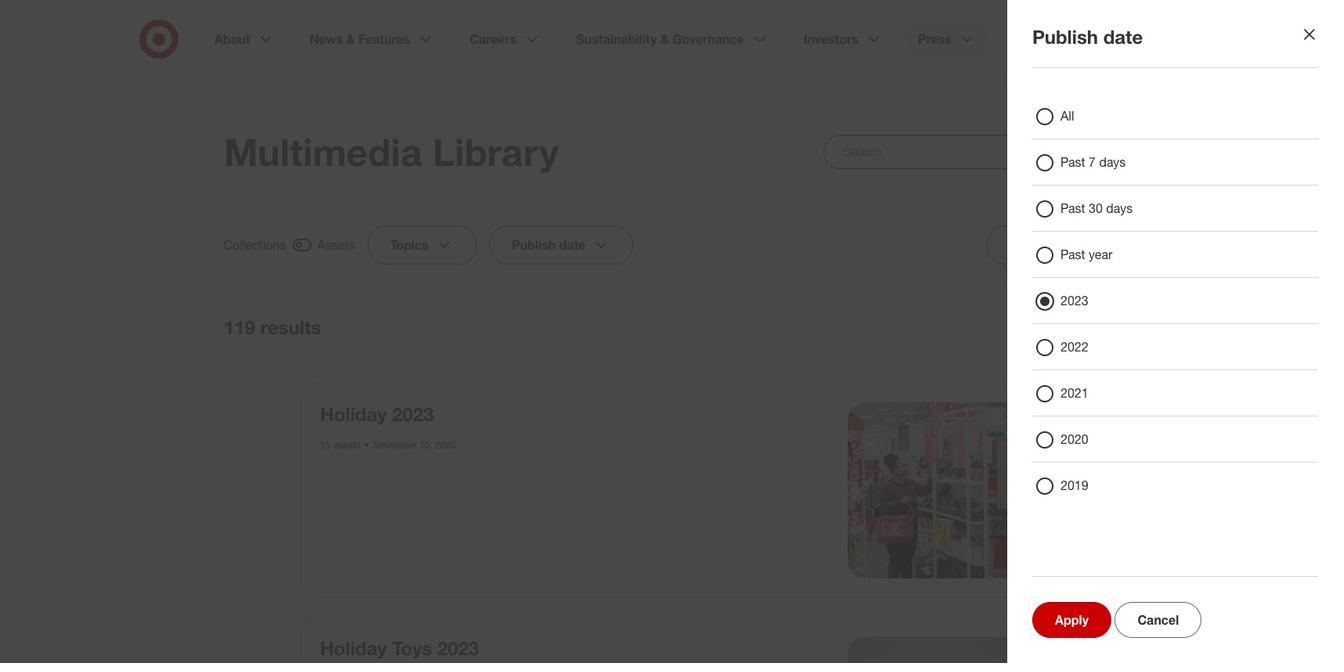 Task type: vqa. For each thing, say whether or not it's contained in the screenshot.
PUBLISH inside the button
yes



Task type: locate. For each thing, give the bounding box(es) containing it.
1 vertical spatial publish date
[[512, 237, 586, 253]]

past
[[1061, 154, 1086, 170], [1061, 200, 1086, 216], [1061, 247, 1086, 262]]

0 vertical spatial publish date
[[1033, 25, 1144, 49]]

1 horizontal spatial publish date
[[1033, 25, 1144, 49]]

date inside dialog
[[1104, 25, 1144, 49]]

2023 up unchecked icon
[[1061, 293, 1089, 309]]

publish date button
[[490, 226, 634, 265]]

publish date inside dialog
[[1033, 25, 1144, 49]]

0 horizontal spatial date
[[560, 237, 586, 253]]

0 horizontal spatial publish
[[512, 237, 556, 253]]

119 results
[[224, 316, 321, 339]]

None checkbox
[[224, 235, 356, 255], [1051, 316, 1120, 339], [224, 235, 356, 255], [1051, 316, 1120, 339]]

publish date
[[1033, 25, 1144, 49], [512, 237, 586, 253]]

days for past 7 days
[[1100, 154, 1126, 170]]

15 assets
[[320, 439, 361, 451]]

holiday left toys
[[320, 636, 387, 660]]

assets
[[318, 237, 356, 253]]

2023 right toys
[[438, 636, 479, 660]]

past left year at right top
[[1061, 247, 1086, 262]]

Past 7 days radio
[[1036, 154, 1055, 172]]

2 vertical spatial past
[[1061, 247, 1086, 262]]

Past year radio
[[1036, 246, 1055, 265]]

library
[[433, 129, 559, 175]]

past for past year
[[1061, 247, 1086, 262]]

past left 30
[[1061, 200, 1086, 216]]

all
[[1061, 108, 1075, 124]]

2021
[[1061, 385, 1089, 401]]

0 vertical spatial date
[[1104, 25, 1144, 49]]

days right 30
[[1107, 200, 1133, 216]]

days
[[1100, 154, 1126, 170], [1107, 200, 1133, 216]]

1 vertical spatial days
[[1107, 200, 1133, 216]]

0 vertical spatial holiday
[[320, 403, 387, 426]]

holiday for holiday toys 2023
[[320, 636, 387, 660]]

2023
[[1061, 293, 1089, 309], [392, 403, 434, 426], [435, 439, 456, 451], [438, 636, 479, 660]]

past left 7
[[1061, 154, 1086, 170]]

date
[[1104, 25, 1144, 49], [560, 237, 586, 253]]

1 horizontal spatial publish
[[1033, 25, 1099, 49]]

1 horizontal spatial date
[[1104, 25, 1144, 49]]

0 vertical spatial publish
[[1033, 25, 1099, 49]]

1 past from the top
[[1061, 154, 1086, 170]]

3 past from the top
[[1061, 247, 1086, 262]]

holiday up assets
[[320, 403, 387, 426]]

2020
[[1061, 432, 1089, 447]]

days for past 30 days
[[1107, 200, 1133, 216]]

publish inside button
[[512, 237, 556, 253]]

0 vertical spatial past
[[1061, 154, 1086, 170]]

1 vertical spatial date
[[560, 237, 586, 253]]

past 30 days
[[1061, 200, 1133, 216]]

topics
[[391, 237, 429, 253]]

119
[[224, 316, 255, 339]]

2023 up the november 10, 2023
[[392, 403, 434, 426]]

2020 radio
[[1036, 431, 1055, 450]]

date inside button
[[560, 237, 586, 253]]

1 vertical spatial holiday
[[320, 636, 387, 660]]

2 past from the top
[[1061, 200, 1086, 216]]

topics button
[[368, 226, 477, 265]]

2 holiday from the top
[[320, 636, 387, 660]]

1 vertical spatial past
[[1061, 200, 1086, 216]]

0 horizontal spatial publish date
[[512, 237, 586, 253]]

2022 radio
[[1036, 338, 1055, 357]]

days right 7
[[1100, 154, 1126, 170]]

publish
[[1033, 25, 1099, 49], [512, 237, 556, 253]]

1 holiday from the top
[[320, 403, 387, 426]]

cancel
[[1138, 612, 1180, 628]]

holiday
[[320, 403, 387, 426], [320, 636, 387, 660]]

1 vertical spatial publish
[[512, 237, 556, 253]]

0 vertical spatial days
[[1100, 154, 1126, 170]]



Task type: describe. For each thing, give the bounding box(es) containing it.
apply
[[1056, 612, 1089, 628]]

unchecked image
[[1076, 318, 1095, 337]]

checked image
[[293, 236, 312, 255]]

cancel button
[[1116, 602, 1202, 638]]

2022
[[1061, 339, 1089, 355]]

publish inside dialog
[[1033, 25, 1099, 49]]

year
[[1089, 247, 1113, 262]]

15
[[320, 439, 331, 451]]

2019
[[1061, 478, 1089, 493]]

results
[[261, 316, 321, 339]]

holiday toys 2023
[[320, 636, 479, 660]]

past for past 30 days
[[1061, 200, 1086, 216]]

past for past 7 days
[[1061, 154, 1086, 170]]

Past 30 days radio
[[1036, 200, 1055, 219]]

2023 inside publish date dialog
[[1061, 293, 1089, 309]]

a guest carrying a red target basket browses colorful holiday displays. image
[[848, 403, 1024, 578]]

All radio
[[1036, 107, 1055, 126]]

Search search field
[[824, 135, 1120, 169]]

30
[[1089, 200, 1103, 216]]

holiday 2023
[[320, 403, 434, 426]]

apply button
[[1033, 602, 1112, 638]]

assets
[[333, 439, 361, 451]]

2019 radio
[[1036, 477, 1055, 496]]

2021 radio
[[1036, 385, 1055, 403]]

past 7 days
[[1061, 154, 1126, 170]]

holiday 2023 link
[[320, 403, 434, 426]]

collections
[[224, 237, 287, 253]]

november
[[373, 439, 417, 451]]

holiday for holiday 2023
[[320, 403, 387, 426]]

7
[[1089, 154, 1096, 170]]

november 10, 2023
[[373, 439, 456, 451]]

2023 right 10, at the bottom left of page
[[435, 439, 456, 451]]

multimedia library
[[224, 129, 559, 175]]

10,
[[420, 439, 433, 451]]

publish date dialog
[[0, 0, 1344, 663]]

holiday toys 2023 link
[[320, 636, 479, 660]]

2023 radio
[[1036, 292, 1055, 311]]

publish date inside button
[[512, 237, 586, 253]]

multimedia
[[224, 129, 422, 175]]

toys
[[392, 636, 432, 660]]

past year
[[1061, 247, 1113, 262]]



